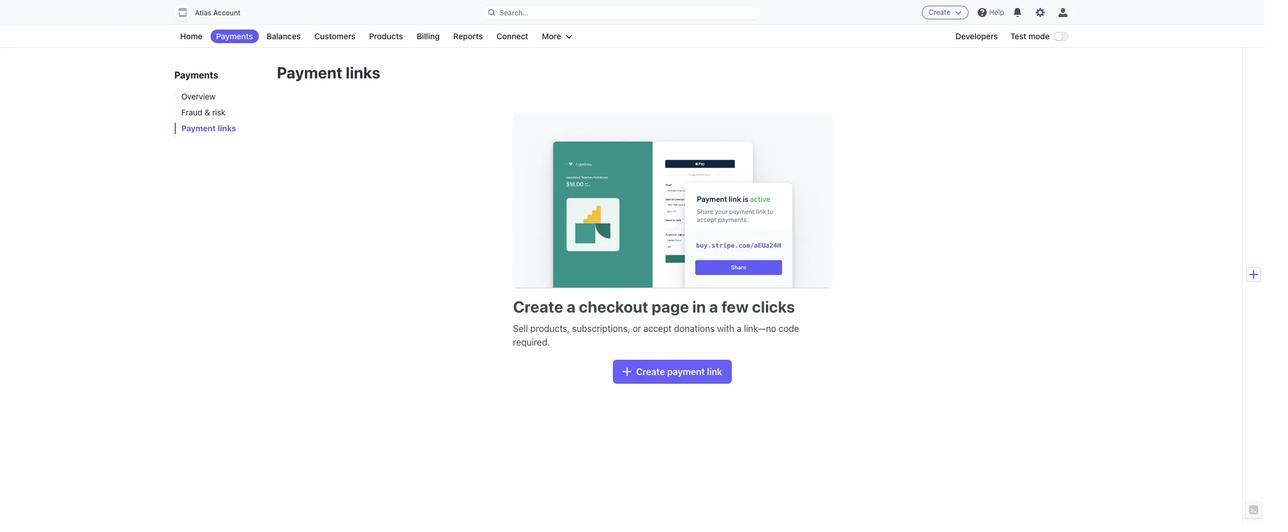 Task type: vqa. For each thing, say whether or not it's contained in the screenshot.
the bottommost Payment links
yes



Task type: describe. For each thing, give the bounding box(es) containing it.
create for create payment link
[[636, 367, 665, 377]]

fraud & risk
[[181, 108, 225, 117]]

reports link
[[448, 30, 489, 43]]

create payment link link
[[614, 361, 732, 384]]

0 horizontal spatial a
[[567, 298, 576, 317]]

a inside sell products, subscriptions, or accept donations with a link—no code required.
[[737, 324, 742, 334]]

notifications image
[[1014, 8, 1023, 17]]

payments inside payments link
[[216, 31, 253, 41]]

developers
[[956, 31, 998, 41]]

1 horizontal spatial links
[[346, 63, 380, 82]]

payment links inside payment links link
[[181, 124, 236, 133]]

fraud & risk link
[[174, 107, 266, 118]]

developers link
[[950, 30, 1004, 43]]

create payment link
[[636, 367, 722, 377]]

0 horizontal spatial payment
[[181, 124, 216, 133]]

in
[[693, 298, 706, 317]]

payment
[[667, 367, 705, 377]]

home
[[180, 31, 202, 41]]

1 horizontal spatial payment
[[277, 63, 343, 82]]

help
[[990, 8, 1004, 17]]

overview
[[181, 92, 216, 101]]

balances link
[[261, 30, 306, 43]]

create for create
[[929, 8, 951, 17]]

products link
[[363, 30, 409, 43]]

customers
[[314, 31, 355, 41]]

account
[[213, 9, 241, 17]]

billing
[[417, 31, 440, 41]]

1 vertical spatial payments
[[174, 70, 218, 80]]

create a checkout page in a few clicks
[[513, 298, 795, 317]]

&
[[205, 108, 210, 117]]

link
[[707, 367, 722, 377]]

subscriptions,
[[572, 324, 630, 334]]

atlas account
[[195, 9, 241, 17]]

0 horizontal spatial links
[[218, 124, 236, 133]]

required.
[[513, 338, 550, 348]]

payments link
[[210, 30, 259, 43]]

with
[[717, 324, 735, 334]]

balances
[[267, 31, 301, 41]]



Task type: locate. For each thing, give the bounding box(es) containing it.
few
[[722, 298, 749, 317]]

link—no
[[744, 324, 776, 334]]

create up developers link
[[929, 8, 951, 17]]

payment links
[[277, 63, 380, 82], [181, 124, 236, 133]]

1 horizontal spatial a
[[709, 298, 718, 317]]

payments down 'account'
[[216, 31, 253, 41]]

payment links down &
[[181, 124, 236, 133]]

search…
[[500, 8, 529, 17]]

1 vertical spatial payment
[[181, 124, 216, 133]]

a up products,
[[567, 298, 576, 317]]

a
[[567, 298, 576, 317], [709, 298, 718, 317], [737, 324, 742, 334]]

billing link
[[411, 30, 445, 43]]

risk
[[212, 108, 225, 117]]

connect link
[[491, 30, 534, 43]]

clicks
[[752, 298, 795, 317]]

overview link
[[174, 91, 266, 102]]

links
[[346, 63, 380, 82], [218, 124, 236, 133]]

0 horizontal spatial create
[[513, 298, 563, 317]]

help button
[[974, 3, 1009, 22]]

a right in
[[709, 298, 718, 317]]

page
[[652, 298, 689, 317]]

payment links down customers link on the top of page
[[277, 63, 380, 82]]

mode
[[1029, 31, 1050, 41]]

Search… text field
[[481, 5, 761, 20]]

reports
[[453, 31, 483, 41]]

test mode
[[1011, 31, 1050, 41]]

or
[[633, 324, 641, 334]]

payments up overview
[[174, 70, 218, 80]]

checkout
[[579, 298, 648, 317]]

payment down fraud & risk
[[181, 124, 216, 133]]

sell
[[513, 324, 528, 334]]

1 horizontal spatial create
[[636, 367, 665, 377]]

links down products link
[[346, 63, 380, 82]]

payment down customers link on the top of page
[[277, 63, 343, 82]]

1 vertical spatial links
[[218, 124, 236, 133]]

0 horizontal spatial payment links
[[181, 124, 236, 133]]

products,
[[530, 324, 570, 334]]

products
[[369, 31, 403, 41]]

test
[[1011, 31, 1027, 41]]

create left payment
[[636, 367, 665, 377]]

1 horizontal spatial payment links
[[277, 63, 380, 82]]

0 vertical spatial payments
[[216, 31, 253, 41]]

0 vertical spatial links
[[346, 63, 380, 82]]

more button
[[536, 30, 578, 43]]

0 vertical spatial payment
[[277, 63, 343, 82]]

links down fraud & risk 'link'
[[218, 124, 236, 133]]

connect
[[497, 31, 528, 41]]

create inside "button"
[[929, 8, 951, 17]]

2 horizontal spatial a
[[737, 324, 742, 334]]

create up products,
[[513, 298, 563, 317]]

create for create a checkout page in a few clicks
[[513, 298, 563, 317]]

1 vertical spatial payment links
[[181, 124, 236, 133]]

create
[[929, 8, 951, 17], [513, 298, 563, 317], [636, 367, 665, 377]]

2 vertical spatial create
[[636, 367, 665, 377]]

payments
[[216, 31, 253, 41], [174, 70, 218, 80]]

atlas account button
[[174, 5, 252, 20]]

1 vertical spatial create
[[513, 298, 563, 317]]

payment links link
[[174, 123, 266, 134]]

0 vertical spatial create
[[929, 8, 951, 17]]

atlas
[[195, 9, 212, 17]]

more
[[542, 31, 561, 41]]

Search… search field
[[481, 5, 761, 20]]

home link
[[174, 30, 208, 43]]

sell products, subscriptions, or accept donations with a link—no code required.
[[513, 324, 799, 348]]

payment
[[277, 63, 343, 82], [181, 124, 216, 133]]

customers link
[[309, 30, 361, 43]]

create button
[[922, 6, 969, 19]]

2 horizontal spatial create
[[929, 8, 951, 17]]

a right with
[[737, 324, 742, 334]]

fraud
[[181, 108, 202, 117]]

accept
[[644, 324, 672, 334]]

0 vertical spatial payment links
[[277, 63, 380, 82]]

donations
[[674, 324, 715, 334]]

code
[[779, 324, 799, 334]]



